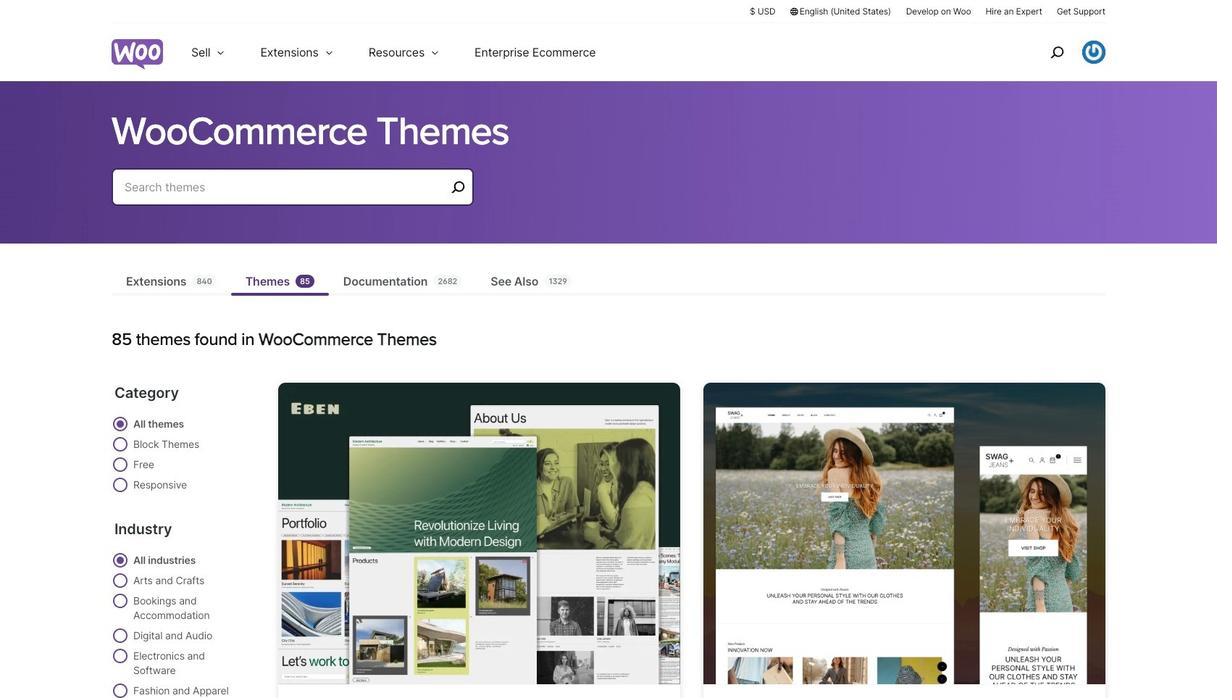 Task type: describe. For each thing, give the bounding box(es) containing it.
Search themes search field
[[125, 177, 447, 197]]

open account menu image
[[1083, 41, 1106, 64]]



Task type: locate. For each thing, give the bounding box(es) containing it.
search image
[[1046, 41, 1069, 64]]

service navigation menu element
[[1020, 29, 1106, 76]]

None search field
[[112, 168, 474, 223]]



